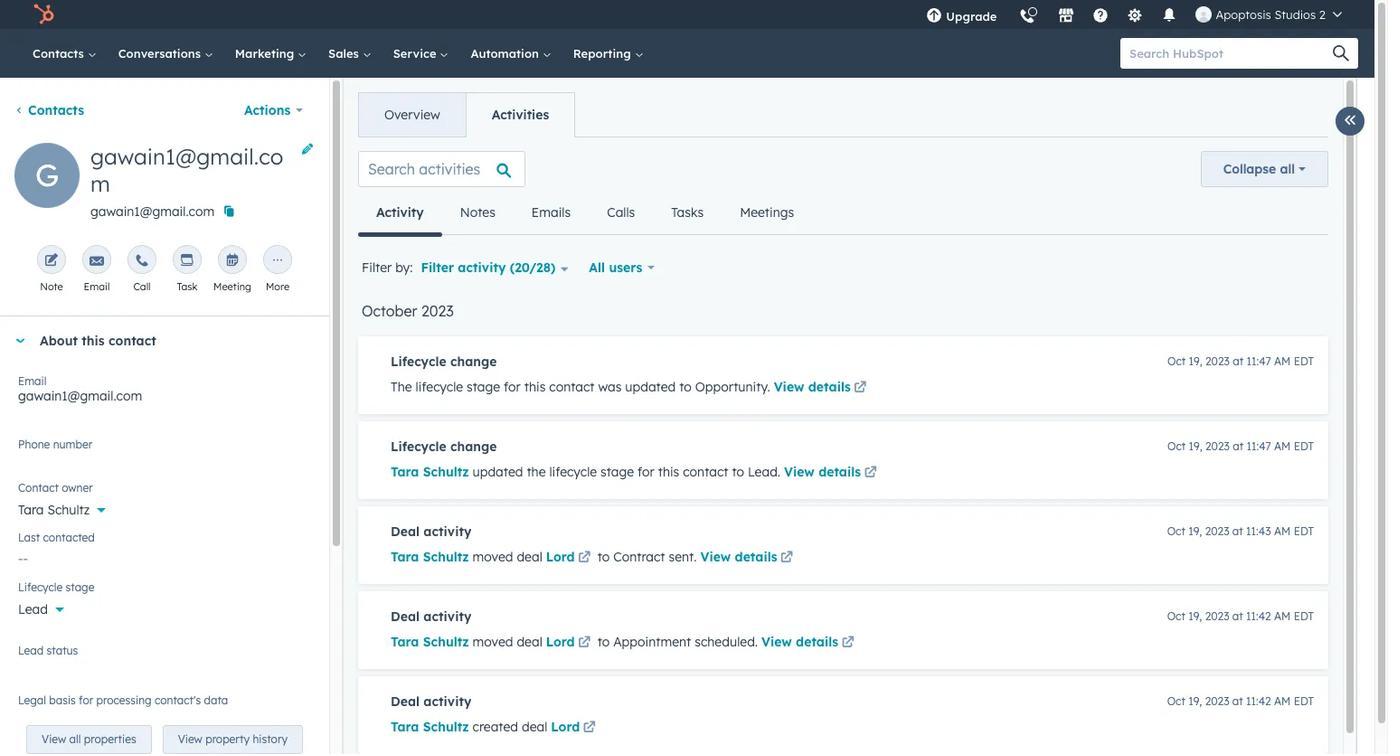Task type: describe. For each thing, give the bounding box(es) containing it.
view inside 'link'
[[42, 733, 66, 747]]

deal for to appointment scheduled .
[[391, 609, 420, 625]]

oct 19, 2023 at 11:47 am edt for lead
[[1168, 440, 1315, 453]]

sent
[[669, 549, 694, 565]]

history
[[253, 733, 288, 747]]

schultz inside the lifecycle change element
[[423, 464, 469, 480]]

all for collapse
[[1281, 161, 1296, 177]]

menu containing apoptosis studios 2
[[916, 0, 1354, 35]]

tara inside the lifecycle change element
[[391, 464, 419, 480]]

lord link for to contract sent .
[[546, 548, 594, 570]]

phone number
[[18, 438, 92, 451]]

3 edt from the top
[[1294, 525, 1315, 538]]

all for view
[[69, 733, 81, 747]]

oct for updated the lifecycle stage for this contact to
[[1168, 440, 1186, 453]]

collapse all button
[[1201, 151, 1329, 187]]

call
[[133, 280, 151, 293]]

scheduled
[[695, 634, 755, 651]]

navigation inside october 2023 feed
[[358, 191, 813, 237]]

change for opportunity
[[450, 354, 497, 370]]

edt for updated the lifecycle stage for this contact to
[[1294, 440, 1315, 453]]

to left contract
[[598, 549, 610, 565]]

Phone number text field
[[18, 435, 311, 471]]

marketplaces image
[[1059, 8, 1075, 24]]

email image
[[90, 254, 104, 269]]

4 edt from the top
[[1294, 610, 1315, 623]]

2 oct 19, 2023 at 11:42 am edt from the top
[[1168, 695, 1315, 708]]

marketing link
[[224, 29, 318, 78]]

schultz inside tara schultz popup button
[[47, 502, 90, 518]]

contact's
[[155, 694, 201, 708]]

basis
[[49, 694, 76, 708]]

apoptosis
[[1216, 7, 1272, 22]]

at for opportunity
[[1233, 355, 1244, 368]]

tara schultz for to appointment scheduled .
[[391, 634, 469, 651]]

2 11:42 from the top
[[1247, 695, 1272, 708]]

filter by:
[[362, 260, 413, 276]]

activities
[[492, 107, 549, 123]]

service
[[393, 46, 440, 61]]

sales link
[[318, 29, 382, 78]]

lead button
[[18, 592, 311, 622]]

settings link
[[1117, 0, 1155, 29]]

emails button
[[514, 191, 589, 234]]

properties
[[84, 733, 136, 747]]

1 deal activity element from the top
[[358, 507, 1329, 584]]

view property history
[[178, 733, 288, 747]]

notifications button
[[1155, 0, 1186, 29]]

note
[[40, 280, 63, 293]]

contact
[[18, 481, 59, 495]]

2 vertical spatial lord
[[551, 719, 580, 736]]

gawain1@gmail.co
[[90, 143, 283, 170]]

reporting link
[[563, 29, 655, 78]]

Search activities search field
[[358, 151, 526, 187]]

contacted
[[43, 531, 95, 545]]

filter for filter by:
[[362, 260, 392, 276]]

filter for filter activity (20/28)
[[421, 260, 454, 276]]

11:47 for .
[[1247, 355, 1272, 368]]

at for updated the lifecycle stage for this contact to
[[1233, 440, 1244, 453]]

view all properties link
[[26, 726, 152, 755]]

meetings
[[740, 204, 795, 221]]

help image
[[1093, 8, 1110, 24]]

19, for updated the lifecycle stage for this contact to
[[1189, 440, 1203, 453]]

am for opportunity
[[1275, 355, 1291, 368]]

activity button
[[358, 191, 442, 237]]

2 tara schultz button from the top
[[391, 546, 469, 568]]

calling icon button
[[1013, 2, 1044, 28]]

1 oct 19, 2023 at 11:42 am edt from the top
[[1168, 610, 1315, 623]]

hubspot image
[[33, 4, 54, 25]]

reporting
[[573, 46, 635, 61]]

apoptosis studios 2
[[1216, 7, 1326, 22]]

service link
[[382, 29, 460, 78]]

2023 for second deal activity element from the bottom of the october 2023 feed
[[1206, 610, 1230, 623]]

11:43
[[1247, 525, 1272, 538]]

moved for to contract sent .
[[473, 549, 513, 565]]

calls
[[607, 204, 635, 221]]

collapse all
[[1224, 161, 1296, 177]]

0 vertical spatial updated
[[626, 379, 676, 395]]

upgrade image
[[927, 8, 943, 24]]

the
[[527, 464, 546, 480]]

lord for to contract sent .
[[546, 549, 575, 565]]

note image
[[44, 254, 59, 269]]

view property history link
[[163, 726, 303, 755]]

legal
[[18, 694, 46, 708]]

appointment
[[614, 634, 691, 651]]

lifecycle stage
[[18, 581, 94, 594]]

about this contact
[[40, 333, 156, 349]]

overview
[[385, 107, 440, 123]]

1 11:42 from the top
[[1247, 610, 1272, 623]]

oct for opportunity
[[1168, 355, 1186, 368]]

apoptosis studios 2 button
[[1186, 0, 1354, 29]]

lifecycle change for opportunity
[[391, 354, 497, 370]]

deal for to contract sent .
[[391, 524, 420, 540]]

1 vertical spatial gawain1@gmail.com
[[18, 388, 142, 404]]

2 vertical spatial this
[[658, 464, 680, 480]]

october 2023
[[362, 302, 454, 320]]

lifecycle change for updated the lifecycle stage for this contact to
[[391, 439, 497, 455]]

about this contact button
[[0, 317, 311, 366]]

conversations
[[118, 46, 204, 61]]

data
[[204, 694, 228, 708]]

0 vertical spatial contacts link
[[22, 29, 107, 78]]

tasks button
[[654, 191, 722, 234]]

contact owner
[[18, 481, 93, 495]]

calling icon image
[[1020, 9, 1036, 25]]

tasks
[[672, 204, 704, 221]]

users
[[609, 260, 643, 276]]

4 19, from the top
[[1189, 610, 1203, 623]]

task
[[177, 280, 198, 293]]

collapse
[[1224, 161, 1277, 177]]

1 vertical spatial contacts link
[[14, 102, 84, 119]]

actions button
[[232, 92, 315, 128]]

created
[[473, 719, 518, 736]]

4 am from the top
[[1275, 610, 1291, 623]]

upgrade
[[947, 9, 997, 24]]

2023 for third deal activity element from the bottom
[[1206, 525, 1230, 538]]

the
[[391, 379, 412, 395]]

tara schultz for to contract sent .
[[391, 549, 469, 565]]

3 19, from the top
[[1189, 525, 1203, 538]]

am for updated the lifecycle stage for this contact to
[[1275, 440, 1291, 453]]

3 tara schultz button from the top
[[391, 632, 469, 653]]

hubspot link
[[22, 4, 68, 25]]

help button
[[1086, 0, 1117, 29]]

2
[[1320, 7, 1326, 22]]

conversations link
[[107, 29, 224, 78]]

settings image
[[1128, 8, 1144, 24]]

caret image
[[14, 339, 25, 343]]

0 horizontal spatial for
[[79, 694, 93, 708]]

3 am from the top
[[1275, 525, 1291, 538]]

oct 19, 2023 at 11:43 am edt
[[1168, 525, 1315, 538]]

view all properties
[[42, 733, 136, 747]]

navigation containing overview
[[358, 92, 576, 138]]

meeting image
[[225, 254, 240, 269]]

1 vertical spatial this
[[525, 379, 546, 395]]

11:47 for lead
[[1247, 440, 1272, 453]]

notifications image
[[1162, 8, 1178, 24]]

more image
[[271, 254, 285, 269]]

phone
[[18, 438, 50, 451]]

all
[[589, 260, 605, 276]]

lead for lead status
[[18, 644, 44, 658]]

email for email gawain1@gmail.com
[[18, 375, 46, 388]]

email for email
[[84, 280, 110, 293]]

19, for created
[[1189, 695, 1203, 708]]

to appointment scheduled .
[[598, 634, 762, 651]]

deal for to contract sent .
[[517, 549, 543, 565]]

(20/28)
[[510, 260, 556, 276]]

2023 for first the lifecycle change element from the top
[[1206, 355, 1230, 368]]

last
[[18, 531, 40, 545]]

0 horizontal spatial lifecycle
[[416, 379, 463, 395]]

change for updated the lifecycle stage for this contact to
[[450, 439, 497, 455]]

tara schultz created deal
[[391, 719, 548, 736]]



Task type: locate. For each thing, give the bounding box(es) containing it.
menu
[[916, 0, 1354, 35]]

contact up 'sent'
[[683, 464, 729, 480]]

2 vertical spatial stage
[[66, 581, 94, 594]]

contacts
[[33, 46, 88, 61], [28, 102, 84, 119]]

at for created
[[1233, 695, 1244, 708]]

2 vertical spatial contact
[[683, 464, 729, 480]]

lifecycle down the
[[391, 439, 447, 455]]

filter right by:
[[421, 260, 454, 276]]

updated left the
[[473, 464, 523, 480]]

0 horizontal spatial updated
[[473, 464, 523, 480]]

2 filter from the left
[[421, 260, 454, 276]]

email down email image
[[84, 280, 110, 293]]

0 vertical spatial 11:47
[[1247, 355, 1272, 368]]

lead inside october 2023 feed
[[748, 464, 778, 480]]

tara schultz image
[[1196, 6, 1213, 23]]

at
[[1233, 355, 1244, 368], [1233, 440, 1244, 453], [1233, 525, 1244, 538], [1233, 610, 1244, 623], [1233, 695, 1244, 708]]

0 horizontal spatial email
[[18, 375, 46, 388]]

lifecycle
[[391, 354, 447, 370], [391, 439, 447, 455], [18, 581, 63, 594]]

11:42
[[1247, 610, 1272, 623], [1247, 695, 1272, 708]]

property
[[206, 733, 250, 747]]

1 vertical spatial lifecycle
[[391, 439, 447, 455]]

all
[[1281, 161, 1296, 177], [69, 733, 81, 747]]

2 vertical spatial for
[[79, 694, 93, 708]]

1 am from the top
[[1275, 355, 1291, 368]]

search button
[[1325, 38, 1359, 69]]

to left opportunity in the bottom of the page
[[680, 379, 692, 395]]

oct 19, 2023 at 11:42 am edt
[[1168, 610, 1315, 623], [1168, 695, 1315, 708]]

0 vertical spatial tara schultz
[[18, 502, 90, 518]]

1 horizontal spatial updated
[[626, 379, 676, 395]]

notes
[[460, 204, 496, 221]]

lifecycle for updated the lifecycle stage for this contact to
[[391, 439, 447, 455]]

all users button
[[578, 250, 667, 286]]

1 vertical spatial navigation
[[358, 191, 813, 237]]

automation
[[471, 46, 543, 61]]

1 vertical spatial lord link
[[546, 633, 594, 655]]

2 deal activity element from the top
[[358, 592, 1329, 670]]

0 vertical spatial navigation
[[358, 92, 576, 138]]

activities link
[[466, 93, 575, 137]]

1 vertical spatial email
[[18, 375, 46, 388]]

2 moved from the top
[[473, 634, 513, 651]]

to left appointment
[[598, 634, 610, 651]]

am for created
[[1275, 695, 1291, 708]]

all users
[[589, 260, 643, 276]]

gawain1@gmail.com up the number
[[18, 388, 142, 404]]

automation link
[[460, 29, 563, 78]]

email inside email gawain1@gmail.com
[[18, 375, 46, 388]]

all inside 'link'
[[69, 733, 81, 747]]

the lifecycle stage for this contact was updated to opportunity .
[[391, 379, 774, 395]]

0 vertical spatial email
[[84, 280, 110, 293]]

1 horizontal spatial lifecycle
[[550, 464, 597, 480]]

this right about
[[82, 333, 105, 349]]

last contacted
[[18, 531, 95, 545]]

legal basis for processing contact's data
[[18, 694, 228, 708]]

email down caret icon
[[18, 375, 46, 388]]

meeting
[[214, 280, 252, 293]]

deal
[[517, 549, 543, 565], [517, 634, 543, 651], [522, 719, 548, 736]]

contact
[[109, 333, 156, 349], [549, 379, 595, 395], [683, 464, 729, 480]]

marketplaces button
[[1048, 0, 1086, 29]]

2 oct 19, 2023 at 11:47 am edt from the top
[[1168, 440, 1315, 453]]

moved for to appointment scheduled .
[[473, 634, 513, 651]]

2 horizontal spatial stage
[[601, 464, 634, 480]]

1 19, from the top
[[1189, 355, 1203, 368]]

all left properties
[[69, 733, 81, 747]]

1 horizontal spatial contact
[[549, 379, 595, 395]]

navigation
[[358, 92, 576, 138], [358, 191, 813, 237]]

1 11:47 from the top
[[1247, 355, 1272, 368]]

navigation up all
[[358, 191, 813, 237]]

oct 19, 2023 at 11:47 am edt
[[1168, 355, 1315, 368], [1168, 440, 1315, 453]]

1 vertical spatial lord
[[546, 634, 575, 651]]

lifecycle
[[416, 379, 463, 395], [550, 464, 597, 480]]

0 vertical spatial this
[[82, 333, 105, 349]]

5 edt from the top
[[1294, 695, 1315, 708]]

1 vertical spatial for
[[638, 464, 655, 480]]

email gawain1@gmail.com
[[18, 375, 142, 404]]

0 vertical spatial stage
[[467, 379, 500, 395]]

filter left by:
[[362, 260, 392, 276]]

to contract sent .
[[598, 549, 701, 565]]

actions
[[244, 102, 291, 119]]

lead for lead
[[18, 602, 48, 618]]

more
[[266, 280, 290, 293]]

lifecycle change down the
[[391, 439, 497, 455]]

0 vertical spatial deal
[[517, 549, 543, 565]]

deal for to appointment scheduled .
[[517, 634, 543, 651]]

1 moved from the top
[[473, 549, 513, 565]]

1 vertical spatial contact
[[549, 379, 595, 395]]

1 horizontal spatial all
[[1281, 161, 1296, 177]]

2023 for 1st the lifecycle change element from the bottom
[[1206, 440, 1230, 453]]

contract
[[614, 549, 665, 565]]

1 vertical spatial all
[[69, 733, 81, 747]]

1 horizontal spatial email
[[84, 280, 110, 293]]

1 vertical spatial lead
[[18, 602, 48, 618]]

navigation up search activities search field
[[358, 92, 576, 138]]

1 vertical spatial updated
[[473, 464, 523, 480]]

october
[[362, 302, 417, 320]]

lead status
[[18, 644, 78, 658]]

1 vertical spatial deal activity element
[[358, 592, 1329, 670]]

1 vertical spatial 11:47
[[1247, 440, 1272, 453]]

lord link for to appointment scheduled .
[[546, 633, 594, 655]]

0 vertical spatial moved
[[473, 549, 513, 565]]

contact down call
[[109, 333, 156, 349]]

3 deal from the top
[[391, 694, 420, 710]]

2 vertical spatial deal
[[522, 719, 548, 736]]

0 vertical spatial contact
[[109, 333, 156, 349]]

0 vertical spatial all
[[1281, 161, 1296, 177]]

1 oct 19, 2023 at 11:47 am edt from the top
[[1168, 355, 1315, 368]]

stage
[[467, 379, 500, 395], [601, 464, 634, 480], [66, 581, 94, 594]]

1 filter from the left
[[362, 260, 392, 276]]

contact inside about this contact dropdown button
[[109, 333, 156, 349]]

meetings button
[[722, 191, 813, 234]]

1 vertical spatial lifecycle
[[550, 464, 597, 480]]

0 vertical spatial lifecycle change
[[391, 354, 497, 370]]

2 vertical spatial deal
[[391, 694, 420, 710]]

studios
[[1275, 7, 1317, 22]]

2 deal from the top
[[391, 609, 420, 625]]

2 lifecycle change from the top
[[391, 439, 497, 455]]

2023
[[422, 302, 454, 320], [1206, 355, 1230, 368], [1206, 440, 1230, 453], [1206, 525, 1230, 538], [1206, 610, 1230, 623], [1206, 695, 1230, 708]]

navigation containing activity
[[358, 191, 813, 237]]

1 horizontal spatial this
[[525, 379, 546, 395]]

0 vertical spatial lifecycle
[[416, 379, 463, 395]]

0 vertical spatial contacts
[[33, 46, 88, 61]]

schultz
[[423, 464, 469, 480], [47, 502, 90, 518], [423, 549, 469, 565], [423, 634, 469, 651], [423, 719, 469, 736]]

1 deal activity from the top
[[391, 524, 472, 540]]

0 vertical spatial lifecycle change element
[[358, 337, 1329, 414]]

0 vertical spatial lord
[[546, 549, 575, 565]]

lead inside lead popup button
[[18, 602, 48, 618]]

edt for opportunity
[[1294, 355, 1315, 368]]

2 vertical spatial lead
[[18, 644, 44, 658]]

1 vertical spatial stage
[[601, 464, 634, 480]]

5 19, from the top
[[1189, 695, 1203, 708]]

Search HubSpot search field
[[1121, 38, 1343, 69]]

2 vertical spatial lord link
[[551, 718, 599, 740]]

deal activity element
[[358, 507, 1329, 584], [358, 592, 1329, 670], [358, 677, 1329, 755]]

search image
[[1334, 45, 1350, 62]]

sales
[[328, 46, 363, 61]]

1 tara schultz button from the top
[[391, 461, 469, 483]]

1 edt from the top
[[1294, 355, 1315, 368]]

oct for created
[[1168, 695, 1186, 708]]

2 11:47 from the top
[[1247, 440, 1272, 453]]

number
[[53, 438, 92, 451]]

0 vertical spatial 11:42
[[1247, 610, 1272, 623]]

0 vertical spatial change
[[450, 354, 497, 370]]

email
[[84, 280, 110, 293], [18, 375, 46, 388]]

0 horizontal spatial this
[[82, 333, 105, 349]]

lifecycle for opportunity
[[391, 354, 447, 370]]

edt for created
[[1294, 695, 1315, 708]]

lifecycle up the
[[391, 354, 447, 370]]

2 horizontal spatial this
[[658, 464, 680, 480]]

0 vertical spatial gawain1@gmail.com
[[90, 204, 215, 220]]

activity
[[376, 204, 424, 221]]

task image
[[180, 254, 195, 269]]

2 deal activity from the top
[[391, 609, 472, 625]]

2023 for third deal activity element
[[1206, 695, 1230, 708]]

0 vertical spatial for
[[504, 379, 521, 395]]

2 edt from the top
[[1294, 440, 1315, 453]]

2 vertical spatial tara schultz
[[391, 634, 469, 651]]

0 horizontal spatial contact
[[109, 333, 156, 349]]

1 vertical spatial change
[[450, 439, 497, 455]]

1 vertical spatial oct 19, 2023 at 11:47 am edt
[[1168, 440, 1315, 453]]

1 vertical spatial oct 19, 2023 at 11:42 am edt
[[1168, 695, 1315, 708]]

activity
[[458, 260, 506, 276], [424, 524, 472, 540], [424, 609, 472, 625], [424, 694, 472, 710]]

edt
[[1294, 355, 1315, 368], [1294, 440, 1315, 453], [1294, 525, 1315, 538], [1294, 610, 1315, 623], [1294, 695, 1315, 708]]

tara schultz
[[18, 502, 90, 518], [391, 549, 469, 565], [391, 634, 469, 651]]

tara schultz button
[[18, 492, 311, 522]]

gawain1@gmail.com up call image
[[90, 204, 215, 220]]

to down opportunity in the bottom of the page
[[732, 464, 745, 480]]

2 change from the top
[[450, 439, 497, 455]]

deal activity
[[391, 524, 472, 540], [391, 609, 472, 625], [391, 694, 472, 710]]

2 vertical spatial deal activity element
[[358, 677, 1329, 755]]

2 navigation from the top
[[358, 191, 813, 237]]

3 deal activity element from the top
[[358, 677, 1329, 755]]

.
[[768, 379, 771, 395], [778, 464, 781, 480], [694, 549, 697, 565], [755, 634, 758, 651]]

2 vertical spatial deal activity
[[391, 694, 472, 710]]

about
[[40, 333, 78, 349]]

1 vertical spatial deal
[[517, 634, 543, 651]]

lord for to appointment scheduled .
[[546, 634, 575, 651]]

1 vertical spatial deal
[[391, 609, 420, 625]]

11:47
[[1247, 355, 1272, 368], [1247, 440, 1272, 453]]

3 deal activity from the top
[[391, 694, 472, 710]]

deal activity for to appointment scheduled .
[[391, 609, 472, 625]]

opportunity
[[696, 379, 768, 395]]

marketing
[[235, 46, 298, 61]]

details
[[809, 379, 851, 395], [819, 464, 861, 480], [735, 549, 778, 565], [796, 634, 839, 651]]

lifecycle change up the
[[391, 354, 497, 370]]

by:
[[396, 260, 413, 276]]

1 horizontal spatial stage
[[467, 379, 500, 395]]

emails
[[532, 204, 571, 221]]

19, for opportunity
[[1189, 355, 1203, 368]]

october 2023 feed
[[344, 137, 1344, 755]]

1 vertical spatial deal activity
[[391, 609, 472, 625]]

view
[[774, 379, 805, 395], [784, 464, 815, 480], [701, 549, 731, 565], [762, 634, 792, 651], [42, 733, 66, 747], [178, 733, 203, 747]]

1 vertical spatial tara schultz
[[391, 549, 469, 565]]

0 vertical spatial oct 19, 2023 at 11:47 am edt
[[1168, 355, 1315, 368]]

lord link
[[546, 548, 594, 570], [546, 633, 594, 655], [551, 718, 599, 740]]

lord link left contract
[[546, 548, 594, 570]]

2 am from the top
[[1275, 440, 1291, 453]]

lifecycle down last
[[18, 581, 63, 594]]

2 19, from the top
[[1189, 440, 1203, 453]]

lord link left appointment
[[546, 633, 594, 655]]

Last contacted text field
[[18, 542, 311, 571]]

lifecycle change element
[[358, 337, 1329, 414], [358, 422, 1329, 499]]

4 tara schultz button from the top
[[391, 717, 469, 738]]

am
[[1275, 355, 1291, 368], [1275, 440, 1291, 453], [1275, 525, 1291, 538], [1275, 610, 1291, 623], [1275, 695, 1291, 708]]

oct 19, 2023 at 11:47 am edt for .
[[1168, 355, 1315, 368]]

19,
[[1189, 355, 1203, 368], [1189, 440, 1203, 453], [1189, 525, 1203, 538], [1189, 610, 1203, 623], [1189, 695, 1203, 708]]

updated right was
[[626, 379, 676, 395]]

2 vertical spatial lifecycle
[[18, 581, 63, 594]]

contact left was
[[549, 379, 595, 395]]

link opens in a new window image
[[854, 378, 867, 400], [865, 463, 877, 485], [865, 467, 877, 480], [578, 548, 591, 570], [578, 633, 591, 655], [842, 633, 855, 655], [842, 637, 855, 651]]

lord link right created
[[551, 718, 599, 740]]

0 vertical spatial lord link
[[546, 548, 594, 570]]

0 vertical spatial deal activity
[[391, 524, 472, 540]]

lifecycle change
[[391, 354, 497, 370], [391, 439, 497, 455]]

calls button
[[589, 191, 654, 234]]

to
[[680, 379, 692, 395], [732, 464, 745, 480], [598, 549, 610, 565], [598, 634, 610, 651]]

0 horizontal spatial stage
[[66, 581, 94, 594]]

all right collapse
[[1281, 161, 1296, 177]]

processing
[[96, 694, 152, 708]]

this up 'sent'
[[658, 464, 680, 480]]

overview link
[[359, 93, 466, 137]]

1 vertical spatial contacts
[[28, 102, 84, 119]]

0 vertical spatial oct 19, 2023 at 11:42 am edt
[[1168, 610, 1315, 623]]

0 vertical spatial lifecycle
[[391, 354, 447, 370]]

0 vertical spatial deal activity element
[[358, 507, 1329, 584]]

1 deal from the top
[[391, 524, 420, 540]]

notes button
[[442, 191, 514, 234]]

1 navigation from the top
[[358, 92, 576, 138]]

1 lifecycle change element from the top
[[358, 337, 1329, 414]]

2 horizontal spatial contact
[[683, 464, 729, 480]]

tara schultz inside popup button
[[18, 502, 90, 518]]

1 vertical spatial lifecycle change
[[391, 439, 497, 455]]

2 lifecycle change element from the top
[[358, 422, 1329, 499]]

0 vertical spatial deal
[[391, 524, 420, 540]]

gawain1@gmail.co m
[[90, 143, 283, 197]]

all inside popup button
[[1281, 161, 1296, 177]]

deal activity for to contract sent .
[[391, 524, 472, 540]]

call image
[[135, 254, 149, 269]]

this inside about this contact dropdown button
[[82, 333, 105, 349]]

link opens in a new window image
[[854, 382, 867, 395], [781, 548, 794, 570], [578, 552, 591, 565], [781, 552, 794, 565], [578, 637, 591, 651], [583, 718, 596, 740], [583, 722, 596, 736]]

0 vertical spatial lead
[[748, 464, 778, 480]]

1 horizontal spatial for
[[504, 379, 521, 395]]

1 vertical spatial lifecycle change element
[[358, 422, 1329, 499]]

0 horizontal spatial all
[[69, 733, 81, 747]]

5 am from the top
[[1275, 695, 1291, 708]]

this left was
[[525, 379, 546, 395]]

link opens in a new window image inside the lifecycle change element
[[854, 382, 867, 395]]

1 lifecycle change from the top
[[391, 354, 497, 370]]

tara inside popup button
[[18, 502, 44, 518]]

2 horizontal spatial for
[[638, 464, 655, 480]]

1 change from the top
[[450, 354, 497, 370]]

lead
[[748, 464, 778, 480], [18, 602, 48, 618], [18, 644, 44, 658]]

1 vertical spatial moved
[[473, 634, 513, 651]]

1 vertical spatial 11:42
[[1247, 695, 1272, 708]]

1 horizontal spatial filter
[[421, 260, 454, 276]]

owner
[[62, 481, 93, 495]]

0 horizontal spatial filter
[[362, 260, 392, 276]]



Task type: vqa. For each thing, say whether or not it's contained in the screenshot.
Tasks button
yes



